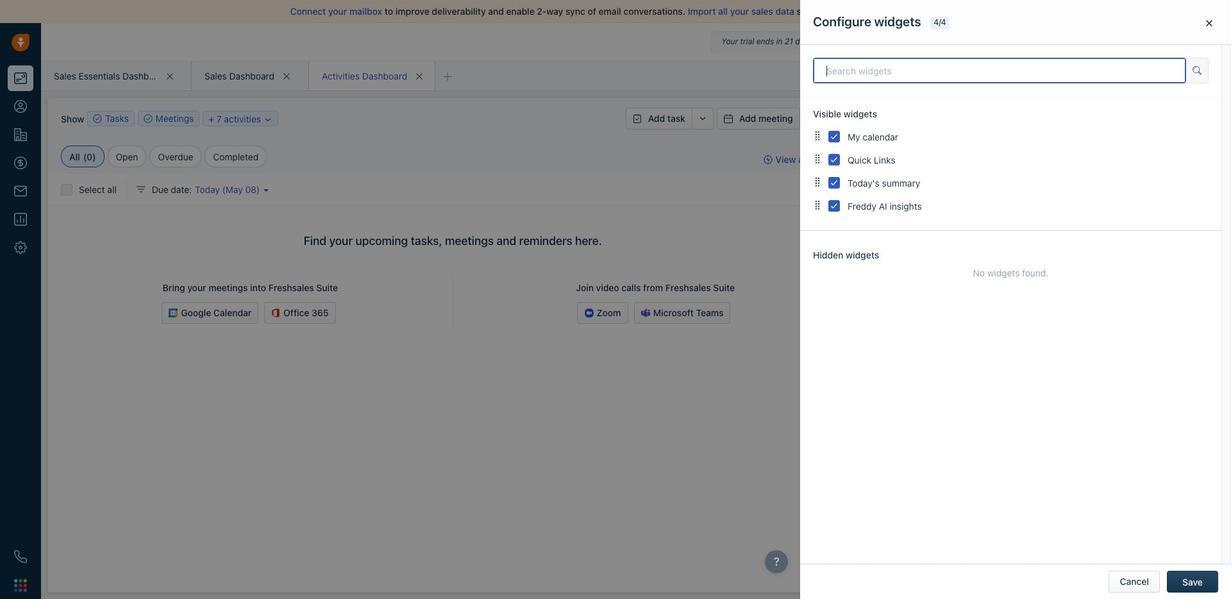Task type: describe. For each thing, give the bounding box(es) containing it.
phone element
[[8, 544, 33, 570]]

Search your CRM text field
[[932, 31, 1060, 53]]

3 ui drag handle image from the top
[[813, 199, 822, 212]]

freshworks switcher image
[[14, 579, 27, 592]]

1 ui drag handle image from the top
[[813, 153, 822, 166]]

phone image
[[14, 550, 27, 563]]

2 ui drag handle image from the top
[[813, 176, 822, 189]]

Search widgets text field
[[813, 58, 1187, 83]]



Task type: locate. For each thing, give the bounding box(es) containing it.
search image
[[1193, 65, 1202, 76]]

down image
[[264, 115, 273, 124]]

close image
[[1207, 19, 1213, 27]]

send email image
[[1112, 38, 1121, 46]]

0 vertical spatial ui drag handle image
[[813, 153, 822, 166]]

dialog
[[801, 0, 1232, 599]]

ui drag handle image
[[813, 130, 822, 143]]

ui drag handle image
[[813, 153, 822, 166], [813, 176, 822, 189], [813, 199, 822, 212]]

2 vertical spatial ui drag handle image
[[813, 199, 822, 212]]

1 vertical spatial ui drag handle image
[[813, 176, 822, 189]]



Task type: vqa. For each thing, say whether or not it's contained in the screenshot.
search image
yes



